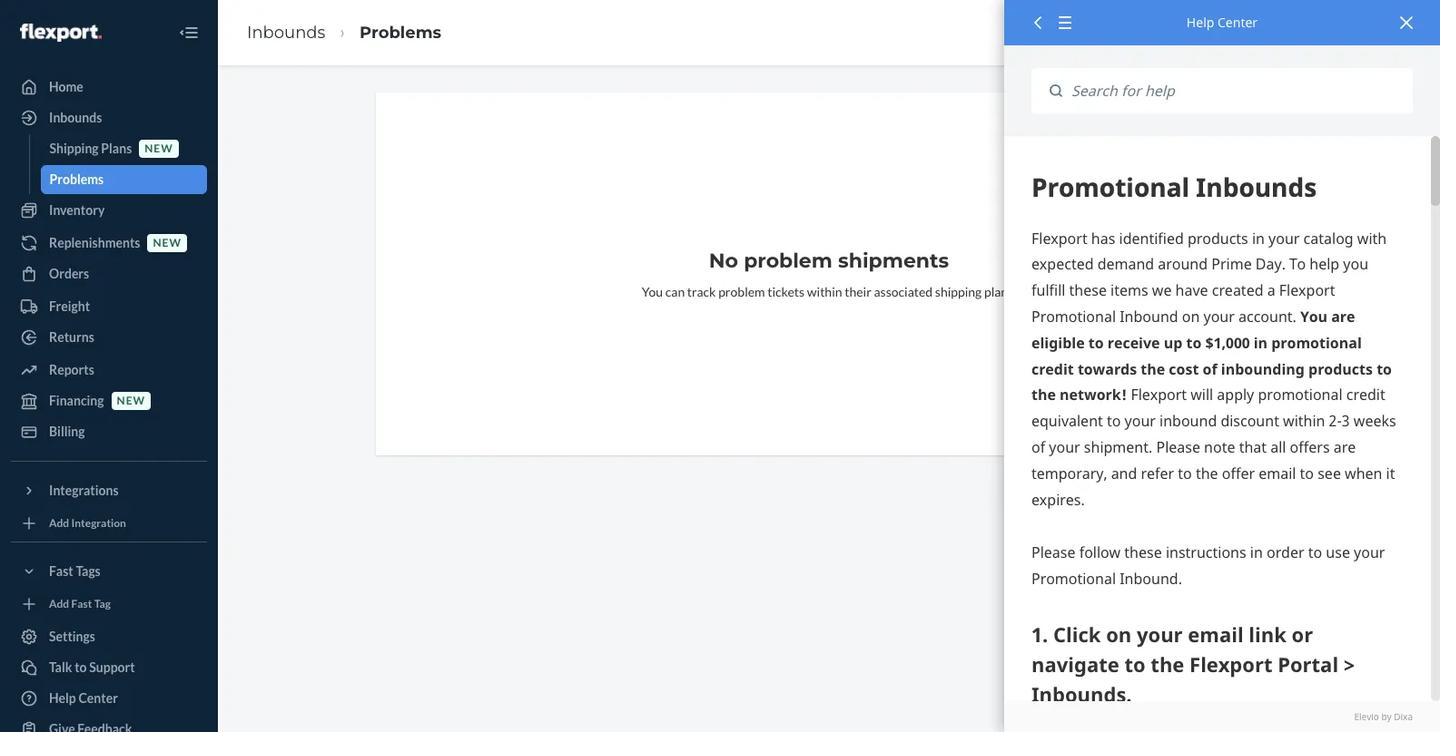 Task type: describe. For each thing, give the bounding box(es) containing it.
dixa
[[1394, 711, 1413, 724]]

0 horizontal spatial help
[[49, 691, 76, 707]]

elevio by dixa link
[[1032, 711, 1413, 724]]

freight link
[[11, 292, 207, 321]]

track
[[687, 284, 716, 300]]

0 vertical spatial inbounds link
[[247, 22, 325, 42]]

breadcrumbs navigation
[[232, 6, 456, 59]]

support
[[89, 660, 135, 676]]

Search search field
[[1063, 68, 1413, 114]]

fast tags button
[[11, 558, 207, 587]]

you
[[642, 284, 663, 300]]

0 vertical spatial help
[[1187, 14, 1215, 31]]

close navigation image
[[178, 22, 200, 44]]

0 horizontal spatial problems
[[49, 172, 104, 187]]

elevio by dixa
[[1355, 711, 1413, 724]]

1 horizontal spatial center
[[1218, 14, 1258, 31]]

inbounds inside breadcrumbs navigation
[[247, 22, 325, 42]]

no problem shipments
[[709, 249, 949, 273]]

reports
[[49, 362, 94, 378]]

1 vertical spatial inbounds
[[49, 110, 102, 125]]

add for add integration
[[49, 517, 69, 531]]

plans
[[101, 141, 132, 156]]

billing
[[49, 424, 85, 440]]

settings link
[[11, 623, 207, 652]]

tag
[[94, 598, 111, 612]]

shipments
[[838, 249, 949, 273]]

freight
[[49, 299, 90, 314]]

billing link
[[11, 418, 207, 447]]

new for shipping plans
[[145, 142, 173, 156]]

associated
[[874, 284, 933, 300]]

replenishments
[[49, 235, 140, 251]]

within
[[807, 284, 842, 300]]

problems link inside breadcrumbs navigation
[[360, 22, 441, 42]]

new for replenishments
[[153, 237, 182, 250]]

1 vertical spatial fast
[[71, 598, 92, 612]]

new for financing
[[117, 395, 145, 408]]

fast inside dropdown button
[[49, 564, 73, 579]]

integrations button
[[11, 477, 207, 506]]

add integration link
[[11, 513, 207, 535]]

help center link
[[11, 685, 207, 714]]

returns link
[[11, 323, 207, 352]]

home
[[49, 79, 83, 94]]

flexport logo image
[[20, 23, 102, 42]]

you can track problem tickets within their associated shipping plans.
[[642, 284, 1016, 300]]

no
[[709, 249, 738, 273]]



Task type: vqa. For each thing, say whether or not it's contained in the screenshot.
the Open account menu 'icon' at the top
no



Task type: locate. For each thing, give the bounding box(es) containing it.
inventory
[[49, 203, 105, 218]]

0 vertical spatial problems
[[360, 22, 441, 42]]

shipping
[[935, 284, 982, 300]]

help up search search box
[[1187, 14, 1215, 31]]

0 vertical spatial inbounds
[[247, 22, 325, 42]]

problem up tickets
[[744, 249, 833, 273]]

1 vertical spatial problems link
[[40, 165, 207, 194]]

fast left tags
[[49, 564, 73, 579]]

fast tags
[[49, 564, 101, 579]]

0 vertical spatial new
[[145, 142, 173, 156]]

1 vertical spatial problem
[[718, 284, 765, 300]]

help
[[1187, 14, 1215, 31], [49, 691, 76, 707]]

new
[[145, 142, 173, 156], [153, 237, 182, 250], [117, 395, 145, 408]]

tickets
[[768, 284, 805, 300]]

0 vertical spatial problems link
[[360, 22, 441, 42]]

problem down no
[[718, 284, 765, 300]]

1 vertical spatial help center
[[49, 691, 118, 707]]

add up the settings
[[49, 598, 69, 612]]

reports link
[[11, 356, 207, 385]]

add left integration
[[49, 517, 69, 531]]

add fast tag
[[49, 598, 111, 612]]

1 vertical spatial problems
[[49, 172, 104, 187]]

elevio
[[1355, 711, 1379, 724]]

orders
[[49, 266, 89, 282]]

returns
[[49, 330, 94, 345]]

tags
[[76, 564, 101, 579]]

inbounds
[[247, 22, 325, 42], [49, 110, 102, 125]]

0 horizontal spatial problems link
[[40, 165, 207, 194]]

shipping
[[49, 141, 99, 156]]

new up "orders" link
[[153, 237, 182, 250]]

by
[[1382, 711, 1392, 724]]

1 horizontal spatial problems link
[[360, 22, 441, 42]]

0 horizontal spatial inbounds link
[[11, 104, 207, 133]]

0 vertical spatial problem
[[744, 249, 833, 273]]

0 vertical spatial fast
[[49, 564, 73, 579]]

talk to support
[[49, 660, 135, 676]]

plans.
[[984, 284, 1016, 300]]

their
[[845, 284, 872, 300]]

integration
[[71, 517, 126, 531]]

problems link
[[360, 22, 441, 42], [40, 165, 207, 194]]

home link
[[11, 73, 207, 102]]

fast
[[49, 564, 73, 579], [71, 598, 92, 612]]

problems inside breadcrumbs navigation
[[360, 22, 441, 42]]

center up search search box
[[1218, 14, 1258, 31]]

add
[[49, 517, 69, 531], [49, 598, 69, 612]]

new right plans
[[145, 142, 173, 156]]

center down talk to support
[[79, 691, 118, 707]]

0 vertical spatial help center
[[1187, 14, 1258, 31]]

help center
[[1187, 14, 1258, 31], [49, 691, 118, 707]]

can
[[665, 284, 685, 300]]

help down 'talk'
[[49, 691, 76, 707]]

1 horizontal spatial inbounds
[[247, 22, 325, 42]]

0 horizontal spatial inbounds
[[49, 110, 102, 125]]

1 horizontal spatial help center
[[1187, 14, 1258, 31]]

add for add fast tag
[[49, 598, 69, 612]]

1 horizontal spatial problems
[[360, 22, 441, 42]]

0 vertical spatial center
[[1218, 14, 1258, 31]]

1 vertical spatial center
[[79, 691, 118, 707]]

orders link
[[11, 260, 207, 289]]

new down the reports 'link'
[[117, 395, 145, 408]]

0 horizontal spatial center
[[79, 691, 118, 707]]

inbounds link
[[247, 22, 325, 42], [11, 104, 207, 133]]

shipping plans
[[49, 141, 132, 156]]

2 add from the top
[[49, 598, 69, 612]]

talk
[[49, 660, 72, 676]]

0 vertical spatial add
[[49, 517, 69, 531]]

1 horizontal spatial inbounds link
[[247, 22, 325, 42]]

to
[[75, 660, 87, 676]]

settings
[[49, 629, 95, 645]]

1 horizontal spatial help
[[1187, 14, 1215, 31]]

0 horizontal spatial help center
[[49, 691, 118, 707]]

add fast tag link
[[11, 594, 207, 616]]

1 vertical spatial new
[[153, 237, 182, 250]]

1 add from the top
[[49, 517, 69, 531]]

2 vertical spatial new
[[117, 395, 145, 408]]

integrations
[[49, 483, 119, 499]]

1 vertical spatial add
[[49, 598, 69, 612]]

1 vertical spatial help
[[49, 691, 76, 707]]

financing
[[49, 393, 104, 409]]

help center up search search box
[[1187, 14, 1258, 31]]

fast left tag
[[71, 598, 92, 612]]

add integration
[[49, 517, 126, 531]]

1 vertical spatial inbounds link
[[11, 104, 207, 133]]

inventory link
[[11, 196, 207, 225]]

problems
[[360, 22, 441, 42], [49, 172, 104, 187]]

center
[[1218, 14, 1258, 31], [79, 691, 118, 707]]

help center down to
[[49, 691, 118, 707]]

problem
[[744, 249, 833, 273], [718, 284, 765, 300]]

talk to support button
[[11, 654, 207, 683]]



